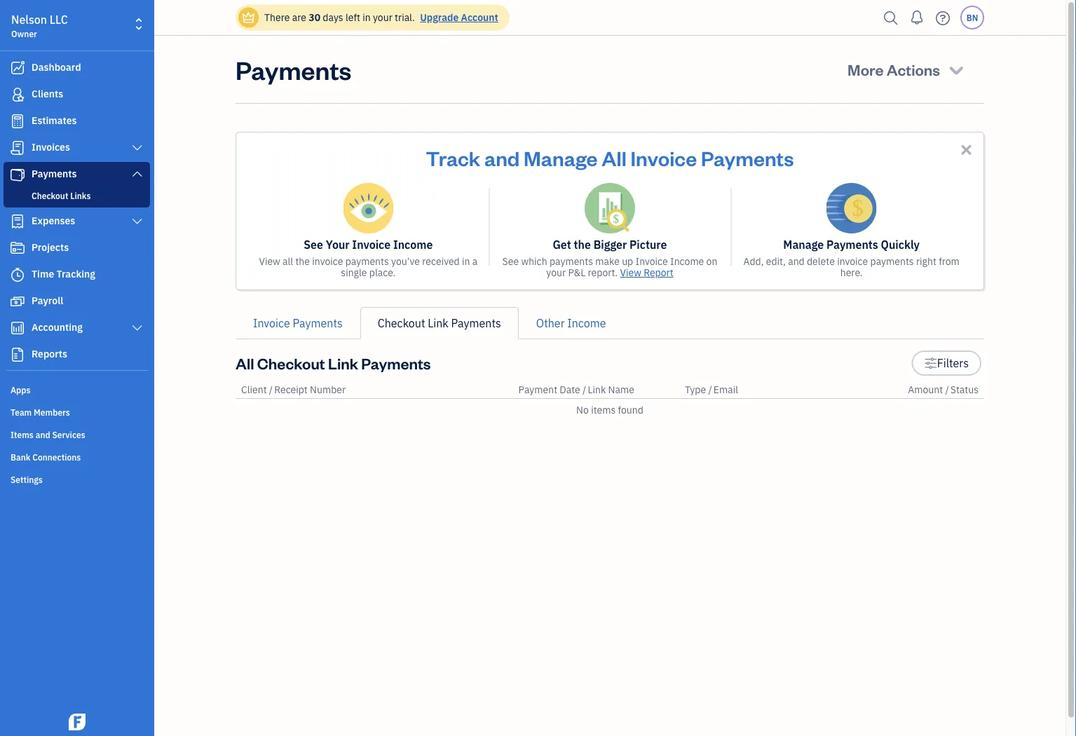 Task type: locate. For each thing, give the bounding box(es) containing it.
team members link
[[4, 401, 150, 422]]

and right 'items'
[[36, 429, 50, 441]]

checkout links link
[[6, 187, 147, 204]]

link down received
[[428, 316, 449, 331]]

close image
[[959, 142, 975, 158]]

income up you've
[[393, 237, 433, 252]]

projects link
[[4, 236, 150, 261]]

0 horizontal spatial view
[[259, 255, 280, 268]]

your left p&l
[[547, 266, 566, 279]]

settings link
[[4, 469, 150, 490]]

and inside 'link'
[[36, 429, 50, 441]]

in
[[363, 11, 371, 24], [462, 255, 470, 268]]

1 vertical spatial chevron large down image
[[131, 323, 144, 334]]

manage payments quickly add, edit, and delete invoice payments right from here.
[[744, 237, 960, 279]]

chevron large down image
[[131, 168, 144, 180], [131, 323, 144, 334]]

0 horizontal spatial in
[[363, 11, 371, 24]]

more
[[848, 59, 884, 79]]

2 horizontal spatial payments
[[871, 255, 914, 268]]

1 vertical spatial manage
[[784, 237, 824, 252]]

nelson llc owner
[[11, 12, 68, 39]]

see which payments make up invoice income on your p&l report.
[[503, 255, 718, 279]]

chevron large down image inside payments link
[[131, 168, 144, 180]]

3 / from the left
[[709, 383, 713, 396]]

items
[[591, 404, 616, 417]]

/ right client
[[269, 383, 273, 396]]

in right 'left'
[[363, 11, 371, 24]]

1 chevron large down image from the top
[[131, 168, 144, 180]]

see left your
[[304, 237, 323, 252]]

/ for amount
[[946, 383, 950, 396]]

1 vertical spatial and
[[789, 255, 805, 268]]

0 vertical spatial checkout
[[32, 190, 68, 201]]

invoice inside see which payments make up invoice income on your p&l report.
[[636, 255, 668, 268]]

in left a
[[462, 255, 470, 268]]

chevron large down image down estimates link
[[131, 142, 144, 154]]

view left 'all'
[[259, 255, 280, 268]]

other income link
[[519, 307, 624, 340]]

/ left status
[[946, 383, 950, 396]]

0 horizontal spatial link
[[328, 353, 358, 373]]

invoice payments link
[[236, 307, 360, 340]]

in inside see your invoice income view all the invoice payments you've received in a single place.
[[462, 255, 470, 268]]

timer image
[[9, 268, 26, 282]]

2 horizontal spatial and
[[789, 255, 805, 268]]

invoice inside manage payments quickly add, edit, and delete invoice payments right from here.
[[838, 255, 869, 268]]

nelson
[[11, 12, 47, 27]]

freshbooks image
[[66, 714, 88, 731]]

checkout
[[32, 190, 68, 201], [378, 316, 425, 331], [257, 353, 325, 373]]

filters button
[[912, 351, 982, 376]]

chevron large down image up "checkout links" link
[[131, 168, 144, 180]]

1 invoice from the left
[[312, 255, 343, 268]]

chevron large down image for invoices
[[131, 142, 144, 154]]

track and manage all invoice payments
[[426, 144, 794, 171]]

invoice for payments
[[838, 255, 869, 268]]

3 payments from the left
[[871, 255, 914, 268]]

get the bigger picture image
[[585, 183, 636, 234]]

view right 'make'
[[620, 266, 642, 279]]

up
[[622, 255, 634, 268]]

1 horizontal spatial your
[[547, 266, 566, 279]]

1 vertical spatial your
[[547, 266, 566, 279]]

1 vertical spatial see
[[503, 255, 519, 268]]

client image
[[9, 88, 26, 102]]

2 horizontal spatial checkout
[[378, 316, 425, 331]]

0 vertical spatial income
[[393, 237, 433, 252]]

delete
[[807, 255, 835, 268]]

0 vertical spatial and
[[485, 144, 520, 171]]

llc
[[50, 12, 68, 27]]

checkout up receipt
[[257, 353, 325, 373]]

2 vertical spatial link
[[588, 383, 606, 396]]

the right get
[[574, 237, 591, 252]]

invoice down your
[[312, 255, 343, 268]]

payments inside main element
[[32, 167, 77, 180]]

link
[[428, 316, 449, 331], [328, 353, 358, 373], [588, 383, 606, 396]]

your left trial.
[[373, 11, 393, 24]]

time tracking
[[32, 268, 95, 281]]

see your invoice income image
[[343, 183, 394, 234]]

0 vertical spatial see
[[304, 237, 323, 252]]

1 horizontal spatial manage
[[784, 237, 824, 252]]

report image
[[9, 348, 26, 362]]

1 vertical spatial income
[[671, 255, 704, 268]]

0 horizontal spatial income
[[393, 237, 433, 252]]

projects
[[32, 241, 69, 254]]

date
[[560, 383, 581, 396]]

checkout inside main element
[[32, 190, 68, 201]]

see for your
[[304, 237, 323, 252]]

and right edit, at the top of page
[[789, 255, 805, 268]]

link up items
[[588, 383, 606, 396]]

bigger
[[594, 237, 627, 252]]

0 horizontal spatial and
[[36, 429, 50, 441]]

invoice right the delete
[[838, 255, 869, 268]]

income inside see which payments make up invoice income on your p&l report.
[[671, 255, 704, 268]]

payments down your
[[346, 255, 389, 268]]

all up client
[[236, 353, 254, 373]]

found
[[618, 404, 644, 417]]

0 horizontal spatial all
[[236, 353, 254, 373]]

/ right date
[[583, 383, 587, 396]]

1 / from the left
[[269, 383, 273, 396]]

which
[[521, 255, 548, 268]]

2 chevron large down image from the top
[[131, 323, 144, 334]]

1 horizontal spatial see
[[503, 255, 519, 268]]

chart image
[[9, 321, 26, 335]]

1 vertical spatial the
[[296, 255, 310, 268]]

0 vertical spatial chevron large down image
[[131, 168, 144, 180]]

2 payments from the left
[[550, 255, 593, 268]]

payments inside manage payments quickly add, edit, and delete invoice payments right from here.
[[871, 255, 914, 268]]

2 vertical spatial and
[[36, 429, 50, 441]]

income inside see your invoice income view all the invoice payments you've received in a single place.
[[393, 237, 433, 252]]

1 vertical spatial chevron large down image
[[131, 216, 144, 227]]

2 invoice from the left
[[838, 255, 869, 268]]

payroll link
[[4, 289, 150, 314]]

checkout up expenses
[[32, 190, 68, 201]]

see left which
[[503, 255, 519, 268]]

invoice
[[631, 144, 697, 171], [352, 237, 391, 252], [636, 255, 668, 268], [253, 316, 290, 331]]

1 horizontal spatial the
[[574, 237, 591, 252]]

0 horizontal spatial payments
[[346, 255, 389, 268]]

and for manage
[[485, 144, 520, 171]]

manage payments quickly image
[[827, 183, 877, 234]]

number
[[310, 383, 346, 396]]

invoice inside see your invoice income view all the invoice payments you've received in a single place.
[[312, 255, 343, 268]]

1 horizontal spatial link
[[428, 316, 449, 331]]

0 horizontal spatial the
[[296, 255, 310, 268]]

your
[[373, 11, 393, 24], [547, 266, 566, 279]]

all checkout link payments
[[236, 353, 431, 373]]

payment date button
[[519, 383, 581, 396]]

all
[[283, 255, 293, 268]]

bn
[[967, 12, 979, 23]]

0 vertical spatial in
[[363, 11, 371, 24]]

reports link
[[4, 342, 150, 368]]

on
[[707, 255, 718, 268]]

income
[[393, 237, 433, 252], [671, 255, 704, 268], [568, 316, 606, 331]]

2 horizontal spatial income
[[671, 255, 704, 268]]

0 vertical spatial the
[[574, 237, 591, 252]]

and right "track"
[[485, 144, 520, 171]]

2 / from the left
[[583, 383, 587, 396]]

1 vertical spatial checkout
[[378, 316, 425, 331]]

members
[[34, 407, 70, 418]]

payment image
[[9, 168, 26, 182]]

chevron large down image up reports link on the top of the page
[[131, 323, 144, 334]]

invoices link
[[4, 135, 150, 161]]

1 horizontal spatial checkout
[[257, 353, 325, 373]]

the right 'all'
[[296, 255, 310, 268]]

chevron large down image down "checkout links" link
[[131, 216, 144, 227]]

1 vertical spatial all
[[236, 353, 254, 373]]

income left on
[[671, 255, 704, 268]]

/ right type
[[709, 383, 713, 396]]

invoice for your
[[312, 255, 343, 268]]

1 horizontal spatial income
[[568, 316, 606, 331]]

0 horizontal spatial invoice
[[312, 255, 343, 268]]

1 vertical spatial in
[[462, 255, 470, 268]]

upgrade account link
[[417, 11, 499, 24]]

from
[[939, 255, 960, 268]]

income right other
[[568, 316, 606, 331]]

items
[[11, 429, 34, 441]]

0 horizontal spatial manage
[[524, 144, 598, 171]]

payments
[[236, 53, 352, 86], [701, 144, 794, 171], [32, 167, 77, 180], [827, 237, 879, 252], [293, 316, 343, 331], [451, 316, 501, 331], [361, 353, 431, 373]]

payments down quickly
[[871, 255, 914, 268]]

place.
[[370, 266, 396, 279]]

0 horizontal spatial your
[[373, 11, 393, 24]]

estimates link
[[4, 109, 150, 134]]

4 / from the left
[[946, 383, 950, 396]]

2 chevron large down image from the top
[[131, 216, 144, 227]]

invoice payments
[[253, 316, 343, 331]]

your inside see which payments make up invoice income on your p&l report.
[[547, 266, 566, 279]]

invoice inside see your invoice income view all the invoice payments you've received in a single place.
[[352, 237, 391, 252]]

and
[[485, 144, 520, 171], [789, 255, 805, 268], [36, 429, 50, 441]]

see inside see which payments make up invoice income on your p&l report.
[[503, 255, 519, 268]]

chevron large down image
[[131, 142, 144, 154], [131, 216, 144, 227]]

payments
[[346, 255, 389, 268], [550, 255, 593, 268], [871, 255, 914, 268]]

bank
[[11, 452, 30, 463]]

see your invoice income view all the invoice payments you've received in a single place.
[[259, 237, 478, 279]]

1 payments from the left
[[346, 255, 389, 268]]

1 horizontal spatial all
[[602, 144, 627, 171]]

add,
[[744, 255, 764, 268]]

more actions
[[848, 59, 941, 79]]

1 horizontal spatial invoice
[[838, 255, 869, 268]]

link up number
[[328, 353, 358, 373]]

payment date / link name
[[519, 383, 635, 396]]

payments for income
[[346, 255, 389, 268]]

checkout down place.
[[378, 316, 425, 331]]

0 horizontal spatial checkout
[[32, 190, 68, 201]]

the
[[574, 237, 591, 252], [296, 255, 310, 268]]

are
[[292, 11, 306, 24]]

main element
[[0, 0, 189, 737]]

checkout link payments link
[[360, 307, 519, 340]]

chevron large down image inside accounting link
[[131, 323, 144, 334]]

0 vertical spatial chevron large down image
[[131, 142, 144, 154]]

accounting link
[[4, 316, 150, 341]]

1 chevron large down image from the top
[[131, 142, 144, 154]]

manage
[[524, 144, 598, 171], [784, 237, 824, 252]]

0 horizontal spatial see
[[304, 237, 323, 252]]

days
[[323, 11, 343, 24]]

payments down get
[[550, 255, 593, 268]]

payments inside see your invoice income view all the invoice payments you've received in a single place.
[[346, 255, 389, 268]]

payments link
[[4, 162, 150, 187]]

all up the get the bigger picture
[[602, 144, 627, 171]]

/
[[269, 383, 273, 396], [583, 383, 587, 396], [709, 383, 713, 396], [946, 383, 950, 396]]

0 vertical spatial manage
[[524, 144, 598, 171]]

payments inside see which payments make up invoice income on your p&l report.
[[550, 255, 593, 268]]

and inside manage payments quickly add, edit, and delete invoice payments right from here.
[[789, 255, 805, 268]]

p&l
[[568, 266, 586, 279]]

1 horizontal spatial and
[[485, 144, 520, 171]]

accounting
[[32, 321, 83, 334]]

chevrondown image
[[947, 60, 967, 79]]

notifications image
[[906, 4, 929, 32]]

email
[[714, 383, 739, 396]]

30
[[309, 11, 321, 24]]

see inside see your invoice income view all the invoice payments you've received in a single place.
[[304, 237, 323, 252]]

actions
[[887, 59, 941, 79]]

2 vertical spatial income
[[568, 316, 606, 331]]

project image
[[9, 241, 26, 255]]

1 horizontal spatial payments
[[550, 255, 593, 268]]

checkout for checkout link payments
[[378, 316, 425, 331]]

1 horizontal spatial in
[[462, 255, 470, 268]]



Task type: vqa. For each thing, say whether or not it's contained in the screenshot.
chevron large down icon to the top
yes



Task type: describe. For each thing, give the bounding box(es) containing it.
status
[[951, 383, 979, 396]]

type / email
[[685, 383, 739, 396]]

/ for type
[[709, 383, 713, 396]]

1 horizontal spatial view
[[620, 266, 642, 279]]

right
[[917, 255, 937, 268]]

estimate image
[[9, 114, 26, 128]]

expense image
[[9, 215, 26, 229]]

manage inside manage payments quickly add, edit, and delete invoice payments right from here.
[[784, 237, 824, 252]]

payment
[[519, 383, 558, 396]]

received
[[422, 255, 460, 268]]

there
[[264, 11, 290, 24]]

clients link
[[4, 82, 150, 107]]

filters
[[938, 356, 969, 371]]

the inside see your invoice income view all the invoice payments you've received in a single place.
[[296, 255, 310, 268]]

chevron large down image for accounting
[[131, 323, 144, 334]]

see for which
[[503, 255, 519, 268]]

0 vertical spatial all
[[602, 144, 627, 171]]

connections
[[32, 452, 81, 463]]

team
[[11, 407, 32, 418]]

payroll
[[32, 294, 63, 307]]

view inside see your invoice income view all the invoice payments you've received in a single place.
[[259, 255, 280, 268]]

estimates
[[32, 114, 77, 127]]

team members
[[11, 407, 70, 418]]

no
[[577, 404, 589, 417]]

money image
[[9, 295, 26, 309]]

receipt
[[274, 383, 308, 396]]

name
[[609, 383, 635, 396]]

amount
[[909, 383, 944, 396]]

time
[[32, 268, 54, 281]]

track
[[426, 144, 481, 171]]

1 vertical spatial link
[[328, 353, 358, 373]]

payments for add,
[[871, 255, 914, 268]]

chevron large down image for expenses
[[131, 216, 144, 227]]

bn button
[[961, 6, 985, 29]]

checkout link payments
[[378, 316, 501, 331]]

0 vertical spatial your
[[373, 11, 393, 24]]

single
[[341, 266, 367, 279]]

2 horizontal spatial link
[[588, 383, 606, 396]]

search image
[[880, 7, 903, 28]]

links
[[70, 190, 91, 201]]

items and services link
[[4, 424, 150, 445]]

invoice image
[[9, 141, 26, 155]]

trial.
[[395, 11, 415, 24]]

checkout links
[[32, 190, 91, 201]]

checkout for checkout links
[[32, 190, 68, 201]]

there are 30 days left in your trial. upgrade account
[[264, 11, 499, 24]]

payments inside manage payments quickly add, edit, and delete invoice payments right from here.
[[827, 237, 879, 252]]

a
[[473, 255, 478, 268]]

client
[[241, 383, 267, 396]]

quickly
[[881, 237, 920, 252]]

crown image
[[241, 10, 256, 25]]

client / receipt number
[[241, 383, 346, 396]]

amount / status
[[909, 383, 979, 396]]

here.
[[841, 266, 863, 279]]

dashboard image
[[9, 61, 26, 75]]

edit,
[[767, 255, 786, 268]]

get
[[553, 237, 572, 252]]

and for services
[[36, 429, 50, 441]]

expenses
[[32, 214, 75, 227]]

go to help image
[[932, 7, 955, 28]]

clients
[[32, 87, 63, 100]]

no items found
[[577, 404, 644, 417]]

more actions button
[[836, 53, 979, 86]]

dashboard link
[[4, 55, 150, 81]]

items and services
[[11, 429, 85, 441]]

0 vertical spatial link
[[428, 316, 449, 331]]

bank connections link
[[4, 446, 150, 467]]

bank connections
[[11, 452, 81, 463]]

other income
[[536, 316, 606, 331]]

you've
[[391, 255, 420, 268]]

tracking
[[56, 268, 95, 281]]

type
[[685, 383, 706, 396]]

dashboard
[[32, 61, 81, 74]]

expenses link
[[4, 209, 150, 234]]

get the bigger picture
[[553, 237, 667, 252]]

time tracking link
[[4, 262, 150, 288]]

services
[[52, 429, 85, 441]]

apps link
[[4, 379, 150, 400]]

your
[[326, 237, 350, 252]]

2 vertical spatial checkout
[[257, 353, 325, 373]]

settings
[[11, 474, 43, 485]]

chevron large down image for payments
[[131, 168, 144, 180]]

upgrade
[[420, 11, 459, 24]]

amount button
[[909, 383, 944, 396]]

report
[[644, 266, 674, 279]]

reports
[[32, 348, 67, 361]]

account
[[461, 11, 499, 24]]

invoices
[[32, 141, 70, 154]]

report.
[[588, 266, 618, 279]]

/ for client
[[269, 383, 273, 396]]

owner
[[11, 28, 37, 39]]

settings image
[[925, 355, 938, 372]]



